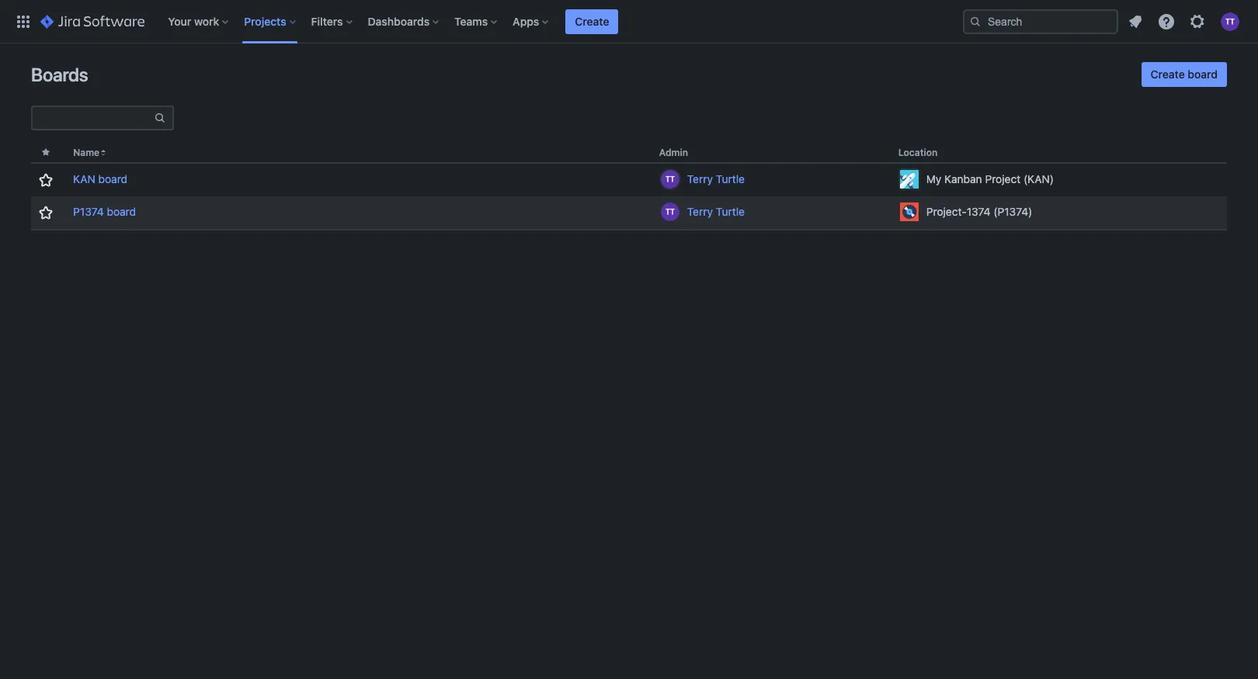 Task type: vqa. For each thing, say whether or not it's contained in the screenshot.
Create a view in the dropdown button
no



Task type: describe. For each thing, give the bounding box(es) containing it.
filters
[[311, 14, 343, 28]]

boards details element
[[31, 143, 1228, 231]]

your profile and settings image
[[1221, 12, 1240, 31]]

your work button
[[163, 9, 235, 34]]

apps
[[513, 14, 539, 28]]

p1374 board
[[73, 205, 136, 218]]

terry for my kanban project (kan)
[[687, 173, 713, 186]]

create button
[[566, 9, 619, 34]]

projects button
[[239, 9, 302, 34]]

board for create board
[[1188, 68, 1218, 81]]

work
[[194, 14, 219, 28]]

filters button
[[307, 9, 359, 34]]

primary element
[[9, 0, 963, 43]]

appswitcher icon image
[[14, 12, 33, 31]]

create for create
[[575, 14, 609, 28]]

(p1374)
[[994, 205, 1033, 218]]

my kanban project (kan)
[[927, 173, 1054, 186]]

board for p1374 board
[[107, 205, 136, 218]]

star p1374 board image
[[37, 204, 55, 222]]

turtle for my kanban project (kan)
[[716, 173, 745, 186]]

admin
[[659, 147, 688, 158]]

your
[[168, 14, 191, 28]]

kanban
[[945, 173, 983, 186]]

name button
[[73, 147, 100, 158]]

kan board link
[[73, 172, 128, 187]]

banner containing your work
[[0, 0, 1259, 44]]

search image
[[970, 15, 982, 28]]

(kan)
[[1024, 173, 1054, 186]]

p1374 board link
[[73, 204, 136, 220]]



Task type: locate. For each thing, give the bounding box(es) containing it.
1 vertical spatial terry turtle
[[687, 205, 745, 218]]

1 vertical spatial terry
[[687, 205, 713, 218]]

2 turtle from the top
[[716, 205, 745, 218]]

2 terry from the top
[[687, 205, 713, 218]]

0 horizontal spatial create
[[575, 14, 609, 28]]

board inside "kan board" link
[[98, 173, 128, 186]]

1 terry turtle from the top
[[687, 173, 745, 186]]

1 vertical spatial create
[[1151, 68, 1185, 81]]

0 vertical spatial turtle
[[716, 173, 745, 186]]

star kan board image
[[37, 171, 55, 190]]

board inside create board button
[[1188, 68, 1218, 81]]

1 terry from the top
[[687, 173, 713, 186]]

jira software image
[[40, 12, 145, 31], [40, 12, 145, 31]]

1 vertical spatial terry turtle link
[[659, 201, 886, 223]]

terry turtle for my kanban project (kan)
[[687, 173, 745, 186]]

kan board
[[73, 173, 128, 186]]

my
[[927, 173, 942, 186]]

1 vertical spatial board
[[98, 173, 128, 186]]

1 turtle from the top
[[716, 173, 745, 186]]

board
[[1188, 68, 1218, 81], [98, 173, 128, 186], [107, 205, 136, 218]]

create for create board
[[1151, 68, 1185, 81]]

2 terry turtle from the top
[[687, 205, 745, 218]]

1 terry turtle link from the top
[[659, 169, 886, 190]]

help image
[[1158, 12, 1176, 31]]

2 terry turtle link from the top
[[659, 201, 886, 223]]

Search field
[[963, 9, 1119, 34]]

project-1374 (p1374)
[[927, 205, 1033, 218]]

teams button
[[450, 9, 504, 34]]

notifications image
[[1127, 12, 1145, 31]]

apps button
[[508, 9, 555, 34]]

1 vertical spatial turtle
[[716, 205, 745, 218]]

board inside the p1374 board link
[[107, 205, 136, 218]]

create board button
[[1142, 62, 1228, 87]]

name
[[73, 147, 100, 158]]

create
[[575, 14, 609, 28], [1151, 68, 1185, 81]]

project
[[985, 173, 1021, 186]]

create right apps "popup button"
[[575, 14, 609, 28]]

teams
[[455, 14, 488, 28]]

terry turtle link for my kanban project (kan)
[[659, 169, 886, 190]]

banner
[[0, 0, 1259, 44]]

create board
[[1151, 68, 1218, 81]]

your work
[[168, 14, 219, 28]]

create inside button
[[1151, 68, 1185, 81]]

terry turtle
[[687, 173, 745, 186], [687, 205, 745, 218]]

dashboards
[[368, 14, 430, 28]]

project-
[[927, 205, 967, 218]]

0 vertical spatial create
[[575, 14, 609, 28]]

board down settings image
[[1188, 68, 1218, 81]]

0 vertical spatial board
[[1188, 68, 1218, 81]]

2 vertical spatial board
[[107, 205, 136, 218]]

0 vertical spatial terry turtle
[[687, 173, 745, 186]]

1 horizontal spatial create
[[1151, 68, 1185, 81]]

board right kan
[[98, 173, 128, 186]]

create inside button
[[575, 14, 609, 28]]

settings image
[[1189, 12, 1207, 31]]

board right p1374 on the left top of the page
[[107, 205, 136, 218]]

dashboards button
[[363, 9, 445, 34]]

boards
[[31, 64, 88, 85]]

kan
[[73, 173, 95, 186]]

board for kan board
[[98, 173, 128, 186]]

projects
[[244, 14, 286, 28]]

terry turtle link for project-1374 (p1374)
[[659, 201, 886, 223]]

terry
[[687, 173, 713, 186], [687, 205, 713, 218]]

terry for project-1374 (p1374)
[[687, 205, 713, 218]]

create down help image
[[1151, 68, 1185, 81]]

p1374
[[73, 205, 104, 218]]

turtle
[[716, 173, 745, 186], [716, 205, 745, 218]]

0 vertical spatial terry turtle link
[[659, 169, 886, 190]]

turtle for project-1374 (p1374)
[[716, 205, 745, 218]]

terry turtle for project-1374 (p1374)
[[687, 205, 745, 218]]

terry turtle link
[[659, 169, 886, 190], [659, 201, 886, 223]]

location
[[899, 147, 938, 158]]

1374
[[967, 205, 991, 218]]

0 vertical spatial terry
[[687, 173, 713, 186]]

None text field
[[33, 107, 154, 129]]



